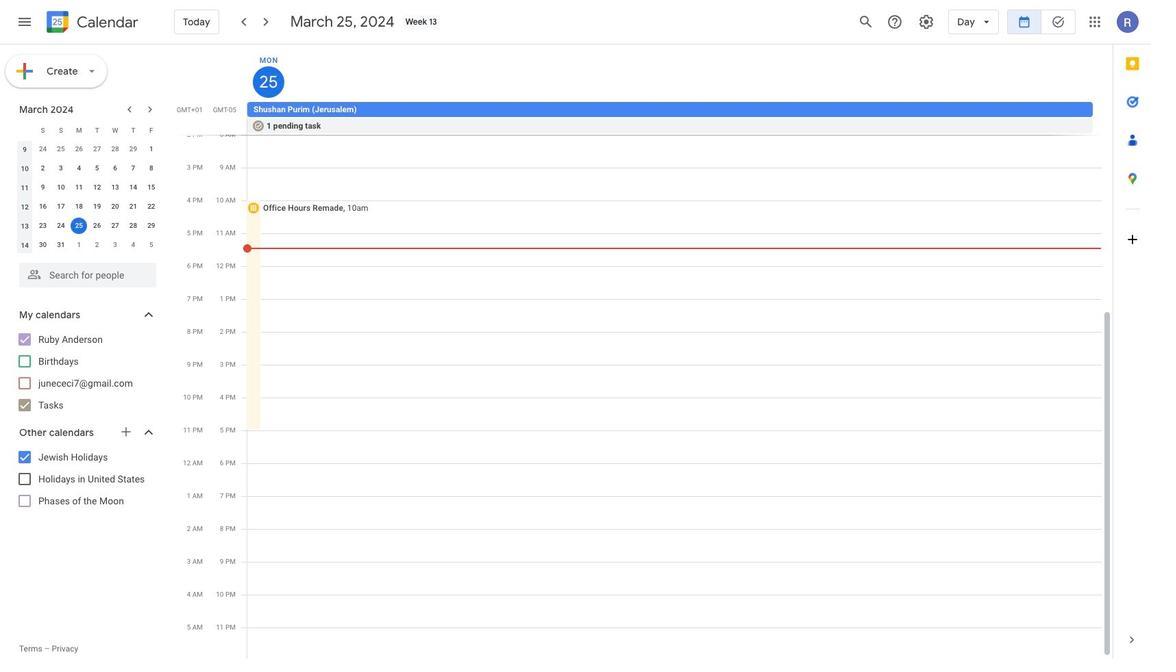 Task type: locate. For each thing, give the bounding box(es) containing it.
april 1 element
[[71, 237, 87, 254]]

16 element
[[35, 199, 51, 215]]

my calendars list
[[3, 329, 170, 417]]

main drawer image
[[16, 14, 33, 30]]

15 element
[[143, 180, 160, 196]]

21 element
[[125, 199, 141, 215]]

27 element
[[107, 218, 123, 234]]

april 2 element
[[89, 237, 105, 254]]

0 vertical spatial cell
[[247, 102, 1101, 135]]

february 25 element
[[53, 141, 69, 158]]

9 element
[[35, 180, 51, 196]]

grid
[[175, 45, 1113, 660]]

0 horizontal spatial cell
[[70, 217, 88, 236]]

14 element
[[125, 180, 141, 196]]

cell
[[247, 102, 1101, 135], [70, 217, 88, 236]]

row group
[[16, 140, 160, 255]]

2 element
[[35, 160, 51, 177]]

20 element
[[107, 199, 123, 215]]

8 element
[[143, 160, 160, 177]]

other calendars list
[[3, 447, 170, 513]]

april 4 element
[[125, 237, 141, 254]]

17 element
[[53, 199, 69, 215]]

column header
[[16, 121, 34, 140]]

7 element
[[125, 160, 141, 177]]

29 element
[[143, 218, 160, 234]]

april 5 element
[[143, 237, 160, 254]]

heading inside the calendar element
[[74, 14, 138, 30]]

19 element
[[89, 199, 105, 215]]

tab list
[[1114, 45, 1151, 622]]

february 29 element
[[125, 141, 141, 158]]

row
[[241, 102, 1113, 135], [16, 121, 160, 140], [16, 140, 160, 159], [16, 159, 160, 178], [16, 178, 160, 197], [16, 197, 160, 217], [16, 217, 160, 236], [16, 236, 160, 255]]

calendar element
[[44, 8, 138, 38]]

31 element
[[53, 237, 69, 254]]

february 24 element
[[35, 141, 51, 158]]

1 element
[[143, 141, 160, 158]]

11 element
[[71, 180, 87, 196]]

4 element
[[71, 160, 87, 177]]

heading
[[74, 14, 138, 30]]

row group inside march 2024 grid
[[16, 140, 160, 255]]

None search field
[[0, 258, 170, 288]]

30 element
[[35, 237, 51, 254]]

april 3 element
[[107, 237, 123, 254]]

12 element
[[89, 180, 105, 196]]

1 vertical spatial cell
[[70, 217, 88, 236]]



Task type: describe. For each thing, give the bounding box(es) containing it.
march 2024 grid
[[13, 121, 160, 255]]

10 element
[[53, 180, 69, 196]]

26 element
[[89, 218, 105, 234]]

6 element
[[107, 160, 123, 177]]

18 element
[[71, 199, 87, 215]]

cell inside march 2024 grid
[[70, 217, 88, 236]]

monday, march 25, today element
[[253, 66, 284, 98]]

add other calendars image
[[119, 426, 133, 439]]

5 element
[[89, 160, 105, 177]]

22 element
[[143, 199, 160, 215]]

25, today element
[[71, 218, 87, 234]]

28 element
[[125, 218, 141, 234]]

settings menu image
[[918, 14, 935, 30]]

february 26 element
[[71, 141, 87, 158]]

Search for people text field
[[27, 263, 148, 288]]

13 element
[[107, 180, 123, 196]]

february 27 element
[[89, 141, 105, 158]]

24 element
[[53, 218, 69, 234]]

23 element
[[35, 218, 51, 234]]

1 horizontal spatial cell
[[247, 102, 1101, 135]]

column header inside march 2024 grid
[[16, 121, 34, 140]]

3 element
[[53, 160, 69, 177]]

february 28 element
[[107, 141, 123, 158]]



Task type: vqa. For each thing, say whether or not it's contained in the screenshot.
the leftmost 7
no



